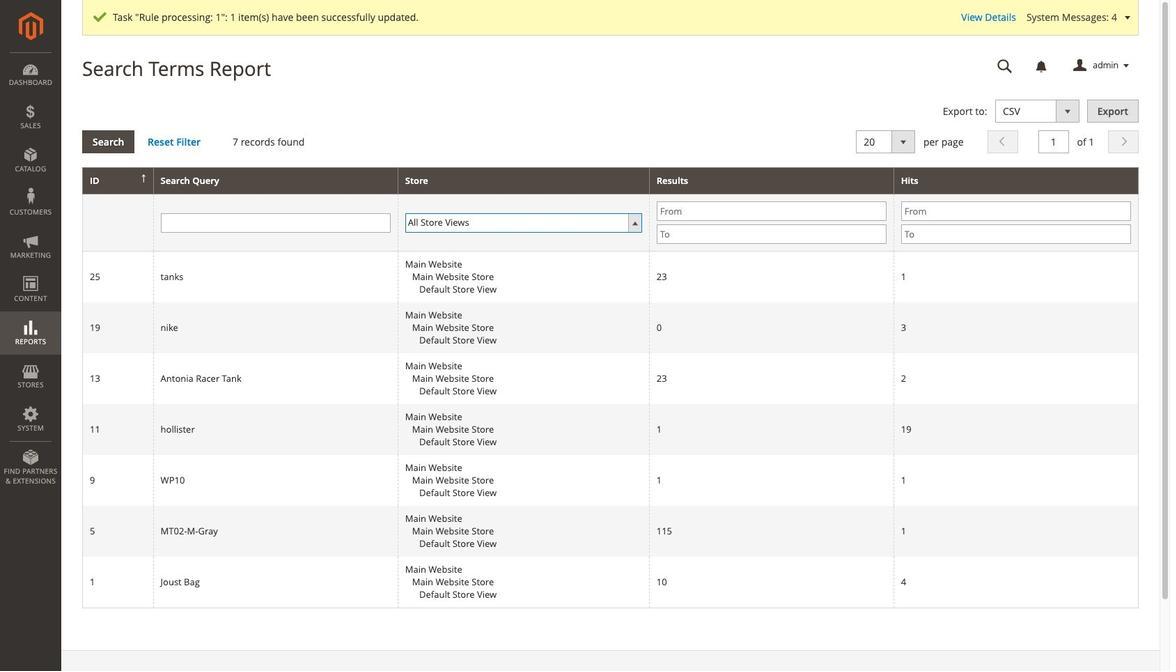 Task type: locate. For each thing, give the bounding box(es) containing it.
menu bar
[[0, 52, 61, 493]]

1 horizontal spatial to text field
[[902, 225, 1132, 244]]

0 horizontal spatial to text field
[[657, 225, 887, 244]]

None text field
[[988, 54, 1023, 78], [1039, 130, 1070, 153], [988, 54, 1023, 78], [1039, 130, 1070, 153]]

to text field down from text box
[[657, 225, 887, 244]]

To text field
[[657, 225, 887, 244], [902, 225, 1132, 244]]

1 to text field from the left
[[657, 225, 887, 244]]

to text field for from text box
[[657, 225, 887, 244]]

None text field
[[161, 213, 391, 233]]

magento admin panel image
[[18, 12, 43, 40]]

to text field down from text field
[[902, 225, 1132, 244]]

2 to text field from the left
[[902, 225, 1132, 244]]

From text field
[[902, 202, 1132, 221]]



Task type: describe. For each thing, give the bounding box(es) containing it.
From text field
[[657, 202, 887, 221]]

to text field for from text field
[[902, 225, 1132, 244]]



